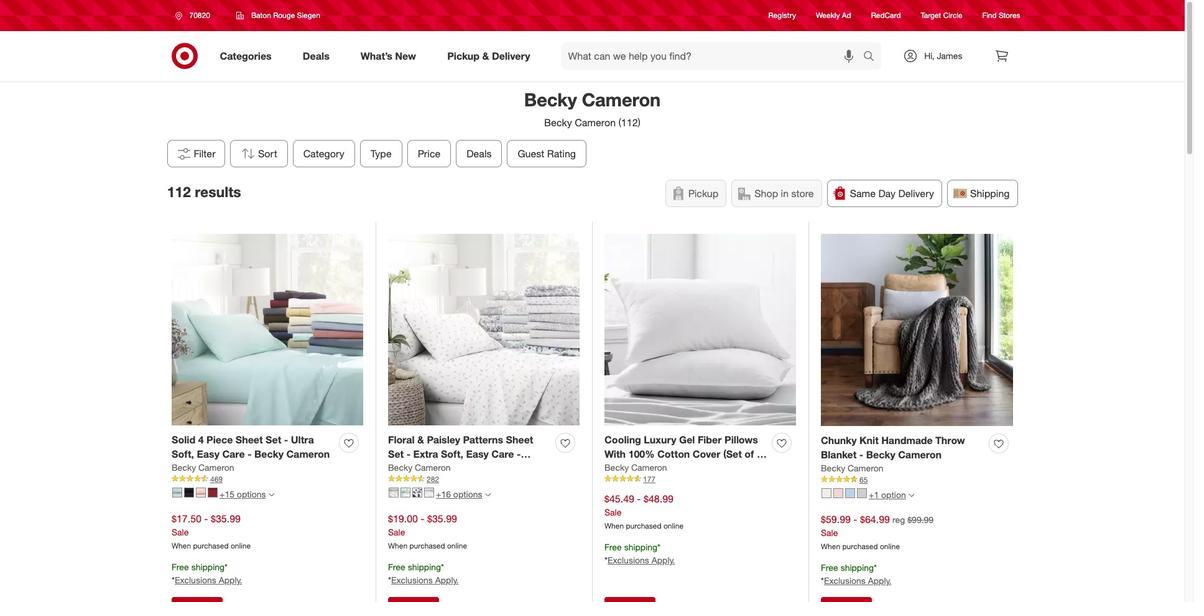 Task type: locate. For each thing, give the bounding box(es) containing it.
options for $17.50 - $35.99
[[237, 489, 266, 499]]

$35.99 inside $17.50 - $35.99 sale when purchased online
[[211, 512, 241, 525]]

online down reg
[[880, 542, 900, 551]]

option
[[882, 489, 906, 500]]

soft, inside floral & paisley patterns sheet set - extra soft, easy care - becky cameron
[[441, 448, 463, 460]]

when down $45.49
[[605, 522, 624, 531]]

online for $17.50 - $35.99
[[231, 542, 251, 551]]

online inside $19.00 - $35.99 sale when purchased online
[[447, 542, 467, 551]]

becky inside cooling luxury gel fiber pillows with 100% cotton cover (set of 2) - becky cameron
[[611, 462, 641, 474]]

free shipping * * exclusions apply. down $17.50 - $35.99 sale when purchased online
[[172, 562, 242, 585]]

pickup & delivery link
[[437, 42, 546, 70]]

results
[[195, 183, 241, 201]]

shipping button
[[947, 180, 1018, 207]]

exclusions apply. button down $17.50 - $35.99 sale when purchased online
[[175, 574, 242, 587]]

0 horizontal spatial &
[[417, 433, 424, 446]]

cameron up the 65
[[848, 463, 884, 473]]

cameron down extra
[[420, 462, 464, 474]]

ad
[[842, 11, 851, 20]]

0 vertical spatial pickup
[[447, 50, 480, 62]]

options left all colors + 16 more colors element on the left bottom of the page
[[453, 489, 482, 499]]

online inside $17.50 - $35.99 sale when purchased online
[[231, 542, 251, 551]]

solid 4 piece sheet set - ultra soft, easy care - becky cameron image
[[172, 234, 363, 426], [172, 234, 363, 426]]

free down $17.50 - $35.99 sale when purchased online
[[172, 562, 189, 573]]

blush pink image
[[196, 488, 206, 498]]

(set
[[723, 448, 742, 460]]

becky cameron down extra
[[388, 462, 451, 472]]

light blue image
[[845, 488, 855, 498]]

chunky knit handmade throw blanket - becky cameron image
[[821, 234, 1013, 426], [821, 234, 1013, 426]]

becky cameron up 469
[[172, 462, 234, 472]]

chunky knit handmade throw blanket - becky cameron link
[[821, 433, 984, 462]]

1 $35.99 from the left
[[211, 512, 241, 525]]

options inside "dropdown button"
[[237, 489, 266, 499]]

free shipping * * exclusions apply. down $19.00 - $35.99 sale when purchased online
[[388, 562, 459, 585]]

sheet
[[236, 433, 263, 446], [506, 433, 533, 446]]

becky cameron link down the 100% at the bottom of page
[[605, 461, 667, 474]]

apply. down $19.00 - $35.99 sale when purchased online
[[435, 575, 459, 585]]

$35.99 for $17.50 - $35.99
[[211, 512, 241, 525]]

online
[[664, 522, 684, 531], [231, 542, 251, 551], [447, 542, 467, 551], [880, 542, 900, 551]]

0 vertical spatial deals
[[303, 50, 330, 62]]

what's
[[361, 50, 392, 62]]

sale inside $17.50 - $35.99 sale when purchased online
[[172, 527, 189, 537]]

0 vertical spatial set
[[266, 433, 281, 446]]

exclusions for $17.50 - $35.99
[[175, 575, 216, 585]]

becky cameron link down extra
[[388, 461, 451, 474]]

purchased down $19.00
[[410, 542, 445, 551]]

category button
[[293, 140, 355, 167]]

free for $17.50 - $35.99
[[172, 562, 189, 573]]

exclusions apply. button
[[608, 554, 675, 567], [175, 574, 242, 587], [391, 574, 459, 587], [824, 575, 892, 587]]

solid
[[172, 433, 195, 446]]

easy inside floral & paisley patterns sheet set - extra soft, easy care - becky cameron
[[466, 448, 489, 460]]

easy down patterns
[[466, 448, 489, 460]]

find stores link
[[983, 10, 1021, 21]]

cameron
[[582, 88, 661, 111], [575, 116, 616, 129], [286, 448, 330, 460], [898, 448, 942, 461], [198, 462, 234, 472], [415, 462, 451, 472], [420, 462, 464, 474], [631, 462, 667, 472], [643, 462, 687, 474], [848, 463, 884, 473]]

filter button
[[167, 140, 225, 167]]

purchased inside $19.00 - $35.99 sale when purchased online
[[410, 542, 445, 551]]

deals for 'deals' button
[[466, 147, 491, 160]]

1 vertical spatial &
[[417, 433, 424, 446]]

guest rating button
[[507, 140, 586, 167]]

sheet inside the solid 4 piece sheet set - ultra soft, easy care - becky cameron
[[236, 433, 263, 446]]

2 $35.99 from the left
[[427, 512, 457, 525]]

0 vertical spatial &
[[482, 50, 489, 62]]

$48.99
[[644, 492, 674, 505]]

0 horizontal spatial easy
[[197, 448, 220, 460]]

becky inside chunky knit handmade throw blanket - becky cameron
[[866, 448, 896, 461]]

apply. for $45.49 - $48.99
[[652, 555, 675, 566]]

when down $19.00
[[388, 542, 408, 551]]

care down piece
[[222, 448, 245, 460]]

becky cameron becky cameron (112)
[[524, 88, 661, 129]]

online for $45.49 - $48.99
[[664, 522, 684, 531]]

burst of vines navy image
[[412, 488, 422, 498]]

- down knit
[[860, 448, 864, 461]]

0 horizontal spatial pickup
[[447, 50, 480, 62]]

exclusions for $19.00 - $35.99
[[391, 575, 433, 585]]

online down +15 options
[[231, 542, 251, 551]]

& for floral
[[417, 433, 424, 446]]

1 horizontal spatial care
[[492, 448, 514, 460]]

becky
[[524, 88, 577, 111], [544, 116, 572, 129], [254, 448, 284, 460], [866, 448, 896, 461], [172, 462, 196, 472], [388, 462, 417, 474], [388, 462, 413, 472], [605, 462, 629, 472], [611, 462, 641, 474], [821, 463, 845, 473]]

easy inside the solid 4 piece sheet set - ultra soft, easy care - becky cameron
[[197, 448, 220, 460]]

$59.99
[[821, 513, 851, 525]]

shipping for $59.99
[[841, 563, 874, 573]]

0 horizontal spatial options
[[237, 489, 266, 499]]

1 horizontal spatial deals
[[466, 147, 491, 160]]

weekly
[[816, 11, 840, 20]]

becky cameron link for knit
[[821, 462, 884, 474]]

set down "floral" at the left of the page
[[388, 448, 404, 460]]

burst of vines light blue image
[[401, 488, 411, 498]]

free
[[605, 542, 622, 553], [172, 562, 189, 573], [388, 562, 405, 573], [821, 563, 838, 573]]

easy
[[197, 448, 220, 460], [466, 448, 489, 460]]

exclusions apply. button down $19.00 - $35.99 sale when purchased online
[[391, 574, 459, 587]]

sale for $19.00 - $35.99
[[388, 527, 405, 537]]

deals right the price
[[466, 147, 491, 160]]

469 link
[[172, 474, 363, 485]]

& for pickup
[[482, 50, 489, 62]]

when for $17.50
[[172, 542, 191, 551]]

1 horizontal spatial $35.99
[[427, 512, 457, 525]]

pickup inside button
[[689, 187, 719, 200]]

becky cameron down the 100% at the bottom of page
[[605, 462, 667, 472]]

0 horizontal spatial $35.99
[[211, 512, 241, 525]]

all colors + 1 more colors image
[[909, 493, 914, 498]]

floral & paisley patterns sheet set - extra soft, easy care - becky cameron image
[[388, 234, 580, 426], [388, 234, 580, 426]]

soft, inside the solid 4 piece sheet set - ultra soft, easy care - becky cameron
[[172, 448, 194, 460]]

0 horizontal spatial set
[[266, 433, 281, 446]]

delivery inside button
[[899, 187, 934, 200]]

sheet right patterns
[[506, 433, 533, 446]]

black image
[[184, 488, 194, 498]]

cameron down cotton
[[643, 462, 687, 474]]

1 sheet from the left
[[236, 433, 263, 446]]

shop
[[755, 187, 778, 200]]

shipping down $19.00 - $35.99 sale when purchased online
[[408, 562, 441, 573]]

65
[[860, 475, 868, 484]]

purchased inside $59.99 - $64.99 reg $99.99 sale when purchased online
[[843, 542, 878, 551]]

when
[[605, 522, 624, 531], [172, 542, 191, 551], [388, 542, 408, 551], [821, 542, 841, 551]]

1 horizontal spatial delivery
[[899, 187, 934, 200]]

0 horizontal spatial deals
[[303, 50, 330, 62]]

+16 options button
[[383, 484, 496, 504]]

exclusions down $17.50 - $35.99 sale when purchased online
[[175, 575, 216, 585]]

shop in store
[[755, 187, 814, 200]]

1 horizontal spatial set
[[388, 448, 404, 460]]

- right $59.99
[[854, 513, 858, 525]]

0 horizontal spatial sheet
[[236, 433, 263, 446]]

2 easy from the left
[[466, 448, 489, 460]]

1 soft, from the left
[[172, 448, 194, 460]]

2 options from the left
[[453, 489, 482, 499]]

469
[[210, 474, 223, 484]]

online down the $48.99
[[664, 522, 684, 531]]

when inside $45.49 - $48.99 sale when purchased online
[[605, 522, 624, 531]]

online inside $45.49 - $48.99 sale when purchased online
[[664, 522, 684, 531]]

delivery for pickup & delivery
[[492, 50, 530, 62]]

becky cameron link up 469
[[172, 461, 234, 474]]

1 vertical spatial set
[[388, 448, 404, 460]]

free for $45.49 - $48.99
[[605, 542, 622, 553]]

sale inside $45.49 - $48.99 sale when purchased online
[[605, 507, 622, 517]]

exclusions apply. button down $45.49 - $48.99 sale when purchased online
[[608, 554, 675, 567]]

james
[[937, 50, 963, 61]]

1 horizontal spatial options
[[453, 489, 482, 499]]

cooling
[[605, 433, 641, 446]]

70820
[[189, 11, 210, 20]]

set inside floral & paisley patterns sheet set - extra soft, easy care - becky cameron
[[388, 448, 404, 460]]

becky cameron link
[[172, 461, 234, 474], [388, 461, 451, 474], [605, 461, 667, 474], [821, 462, 884, 474]]

free shipping * * exclusions apply. for $19.00
[[388, 562, 459, 585]]

pillows
[[725, 433, 758, 446]]

$35.99 down +15 options "dropdown button" at the bottom of the page
[[211, 512, 241, 525]]

deals inside button
[[466, 147, 491, 160]]

floral & paisley patterns sheet set - extra soft, easy care - becky cameron
[[388, 433, 533, 474]]

1 horizontal spatial soft,
[[441, 448, 463, 460]]

exclusions down $19.00 - $35.99 sale when purchased online
[[391, 575, 433, 585]]

becky cameron
[[172, 462, 234, 472], [388, 462, 451, 472], [605, 462, 667, 472], [821, 463, 884, 473]]

find
[[983, 11, 997, 20]]

soft, down solid
[[172, 448, 194, 460]]

exclusions apply. button for $17.50 - $35.99
[[175, 574, 242, 587]]

chunky knit handmade throw blanket - becky cameron
[[821, 434, 965, 461]]

cameron inside floral & paisley patterns sheet set - extra soft, easy care - becky cameron
[[420, 462, 464, 474]]

free for $19.00 - $35.99
[[388, 562, 405, 573]]

$19.00 - $35.99 sale when purchased online
[[388, 512, 467, 551]]

redcard link
[[871, 10, 901, 21]]

cooling luxury gel fiber pillows with 100% cotton cover (set of 2) - becky cameron image
[[605, 234, 796, 426], [605, 234, 796, 426]]

all colors + 16 more colors element
[[485, 491, 491, 498]]

1 care from the left
[[222, 448, 245, 460]]

1 horizontal spatial sheet
[[506, 433, 533, 446]]

price
[[418, 147, 440, 160]]

deals
[[303, 50, 330, 62], [466, 147, 491, 160]]

$35.99
[[211, 512, 241, 525], [427, 512, 457, 525]]

0 horizontal spatial soft,
[[172, 448, 194, 460]]

282 link
[[388, 474, 580, 485]]

chunky
[[821, 434, 857, 447]]

set left the ultra
[[266, 433, 281, 446]]

cameron down the ultra
[[286, 448, 330, 460]]

shipping down $17.50 - $35.99 sale when purchased online
[[191, 562, 225, 573]]

purchased inside $17.50 - $35.99 sale when purchased online
[[193, 542, 229, 551]]

what's new
[[361, 50, 416, 62]]

free shipping * * exclusions apply. down $59.99 - $64.99 reg $99.99 sale when purchased online
[[821, 563, 892, 586]]

apply. down $17.50 - $35.99 sale when purchased online
[[219, 575, 242, 585]]

care down patterns
[[492, 448, 514, 460]]

2 care from the left
[[492, 448, 514, 460]]

baton rouge siegen
[[251, 11, 320, 20]]

purchased inside $45.49 - $48.99 sale when purchased online
[[626, 522, 662, 531]]

becky cameron link up the 65
[[821, 462, 884, 474]]

purchased for $45.49
[[626, 522, 662, 531]]

purchased down $64.99
[[843, 542, 878, 551]]

0 horizontal spatial care
[[222, 448, 245, 460]]

shipping
[[624, 542, 658, 553], [191, 562, 225, 573], [408, 562, 441, 573], [841, 563, 874, 573]]

- right $19.00
[[421, 512, 425, 525]]

search button
[[858, 42, 888, 72]]

sale down $59.99
[[821, 527, 838, 538]]

all colors + 1 more colors element
[[909, 491, 914, 499]]

burgundy red image
[[208, 488, 218, 498]]

rating
[[547, 147, 576, 160]]

2 sheet from the left
[[506, 433, 533, 446]]

2 soft, from the left
[[441, 448, 463, 460]]

sale down $19.00
[[388, 527, 405, 537]]

free shipping * * exclusions apply. down $45.49 - $48.99 sale when purchased online
[[605, 542, 675, 566]]

deals down the siegen
[[303, 50, 330, 62]]

when down $59.99
[[821, 542, 841, 551]]

1 options from the left
[[237, 489, 266, 499]]

sale for $17.50 - $35.99
[[172, 527, 189, 537]]

$35.99 inside $19.00 - $35.99 sale when purchased online
[[427, 512, 457, 525]]

1 horizontal spatial easy
[[466, 448, 489, 460]]

soft, down paisley on the bottom
[[441, 448, 463, 460]]

knit
[[860, 434, 879, 447]]

exclusions down $59.99 - $64.99 reg $99.99 sale when purchased online
[[824, 576, 866, 586]]

- up 469 link
[[248, 448, 252, 460]]

options left all colors + 15 more colors element
[[237, 489, 266, 499]]

shipping down $59.99 - $64.99 reg $99.99 sale when purchased online
[[841, 563, 874, 573]]

purchased down $17.50
[[193, 542, 229, 551]]

type
[[370, 147, 392, 160]]

1 vertical spatial deals
[[466, 147, 491, 160]]

easy down 4 at the left of the page
[[197, 448, 220, 460]]

1 vertical spatial pickup
[[689, 187, 719, 200]]

becky cameron up the 65
[[821, 463, 884, 473]]

& inside floral & paisley patterns sheet set - extra soft, easy care - becky cameron
[[417, 433, 424, 446]]

apply. down $45.49 - $48.99 sale when purchased online
[[652, 555, 675, 566]]

sale down $17.50
[[172, 527, 189, 537]]

- right $45.49
[[637, 492, 641, 505]]

when down $17.50
[[172, 542, 191, 551]]

care inside the solid 4 piece sheet set - ultra soft, easy care - becky cameron
[[222, 448, 245, 460]]

sheet right piece
[[236, 433, 263, 446]]

0 vertical spatial delivery
[[492, 50, 530, 62]]

purchased down the $48.99
[[626, 522, 662, 531]]

0 horizontal spatial delivery
[[492, 50, 530, 62]]

when inside $19.00 - $35.99 sale when purchased online
[[388, 542, 408, 551]]

pickup
[[447, 50, 480, 62], [689, 187, 719, 200]]

1 horizontal spatial pickup
[[689, 187, 719, 200]]

shipping for $19.00
[[408, 562, 441, 573]]

$45.49
[[605, 492, 634, 505]]

options inside dropdown button
[[453, 489, 482, 499]]

- down with
[[605, 462, 609, 474]]

cameron down handmade
[[898, 448, 942, 461]]

$35.99 down +16 options dropdown button
[[427, 512, 457, 525]]

paisley
[[427, 433, 460, 446]]

when for $45.49
[[605, 522, 624, 531]]

exclusions down $45.49 - $48.99 sale when purchased online
[[608, 555, 649, 566]]

piece
[[207, 433, 233, 446]]

becky inside the solid 4 piece sheet set - ultra soft, easy care - becky cameron
[[254, 448, 284, 460]]

set
[[266, 433, 281, 446], [388, 448, 404, 460]]

$17.50
[[172, 512, 202, 525]]

free down $45.49 - $48.99 sale when purchased online
[[605, 542, 622, 553]]

What can we help you find? suggestions appear below search field
[[561, 42, 867, 70]]

sale down $45.49
[[605, 507, 622, 517]]

sale inside $19.00 - $35.99 sale when purchased online
[[388, 527, 405, 537]]

shipping down $45.49 - $48.99 sale when purchased online
[[624, 542, 658, 553]]

aqua blue image
[[172, 488, 182, 498]]

sheet inside floral & paisley patterns sheet set - extra soft, easy care - becky cameron
[[506, 433, 533, 446]]

becky inside floral & paisley patterns sheet set - extra soft, easy care - becky cameron
[[388, 462, 417, 474]]

1 vertical spatial delivery
[[899, 187, 934, 200]]

type button
[[360, 140, 402, 167]]

when inside $17.50 - $35.99 sale when purchased online
[[172, 542, 191, 551]]

free shipping * * exclusions apply. for $59.99
[[821, 563, 892, 586]]

sale for $45.49 - $48.99
[[605, 507, 622, 517]]

when for $19.00
[[388, 542, 408, 551]]

1 easy from the left
[[197, 448, 220, 460]]

online down +16 options
[[447, 542, 467, 551]]

day
[[879, 187, 896, 200]]

becky cameron link for &
[[388, 461, 451, 474]]

exclusions apply. button down $59.99 - $64.99 reg $99.99 sale when purchased online
[[824, 575, 892, 587]]

bluebirds light blue image
[[424, 488, 434, 498]]

+16 options
[[436, 489, 482, 499]]

free down $19.00 - $35.99 sale when purchased online
[[388, 562, 405, 573]]

1 horizontal spatial &
[[482, 50, 489, 62]]

cameron up '282'
[[415, 462, 451, 472]]

- right $17.50
[[204, 512, 208, 525]]

$19.00
[[388, 512, 418, 525]]



Task type: describe. For each thing, give the bounding box(es) containing it.
deals button
[[456, 140, 502, 167]]

$59.99 - $64.99 reg $99.99 sale when purchased online
[[821, 513, 934, 551]]

fiber
[[698, 433, 722, 446]]

- inside cooling luxury gel fiber pillows with 100% cotton cover (set of 2) - becky cameron
[[605, 462, 609, 474]]

exclusions apply. button for $19.00 - $35.99
[[391, 574, 459, 587]]

shipping for $45.49
[[624, 542, 658, 553]]

guest
[[518, 147, 544, 160]]

becky cameron link for 4
[[172, 461, 234, 474]]

sort button
[[230, 140, 288, 167]]

pickup for pickup & delivery
[[447, 50, 480, 62]]

70820 button
[[167, 4, 223, 27]]

options for $19.00 - $35.99
[[453, 489, 482, 499]]

circle
[[943, 11, 963, 20]]

ivory image
[[822, 488, 832, 498]]

cameron up (112)
[[582, 88, 661, 111]]

4
[[198, 433, 204, 446]]

- inside chunky knit handmade throw blanket - becky cameron
[[860, 448, 864, 461]]

find stores
[[983, 11, 1021, 20]]

112 results
[[167, 183, 241, 201]]

set inside the solid 4 piece sheet set - ultra soft, easy care - becky cameron
[[266, 433, 281, 446]]

what's new link
[[350, 42, 432, 70]]

pickup button
[[666, 180, 727, 207]]

+16
[[436, 489, 451, 499]]

177 link
[[605, 474, 796, 485]]

free down $59.99
[[821, 563, 838, 573]]

cameron inside cooling luxury gel fiber pillows with 100% cotton cover (set of 2) - becky cameron
[[643, 462, 687, 474]]

exclusions for $45.49 - $48.99
[[608, 555, 649, 566]]

solid 4 piece sheet set - ultra soft, easy care - becky cameron link
[[172, 433, 334, 461]]

filter
[[194, 147, 216, 160]]

shop in store button
[[732, 180, 822, 207]]

cameron inside the solid 4 piece sheet set - ultra soft, easy care - becky cameron
[[286, 448, 330, 460]]

registry
[[769, 11, 796, 20]]

online inside $59.99 - $64.99 reg $99.99 sale when purchased online
[[880, 542, 900, 551]]

weekly ad link
[[816, 10, 851, 21]]

redcard
[[871, 11, 901, 20]]

ultra
[[291, 433, 314, 446]]

apply. down $59.99 - $64.99 reg $99.99 sale when purchased online
[[868, 576, 892, 586]]

becky cameron for 4
[[172, 462, 234, 472]]

becky cameron link for luxury
[[605, 461, 667, 474]]

baton rouge siegen button
[[228, 4, 328, 27]]

all colors + 16 more colors image
[[485, 492, 491, 498]]

burst of vines gray image
[[389, 488, 399, 498]]

2)
[[757, 448, 766, 460]]

- inside $59.99 - $64.99 reg $99.99 sale when purchased online
[[854, 513, 858, 525]]

pickup & delivery
[[447, 50, 530, 62]]

deals for deals link
[[303, 50, 330, 62]]

online for $19.00 - $35.99
[[447, 542, 467, 551]]

light gray image
[[857, 488, 867, 498]]

282
[[427, 474, 439, 484]]

extra
[[413, 448, 438, 460]]

same day delivery button
[[827, 180, 942, 207]]

patterns
[[463, 433, 503, 446]]

cameron up 177
[[631, 462, 667, 472]]

+15
[[220, 489, 235, 499]]

same day delivery
[[850, 187, 934, 200]]

- inside $45.49 - $48.99 sale when purchased online
[[637, 492, 641, 505]]

becky cameron for &
[[388, 462, 451, 472]]

$99.99
[[908, 514, 934, 525]]

65 link
[[821, 474, 1013, 485]]

purchased for $19.00
[[410, 542, 445, 551]]

177
[[643, 474, 656, 484]]

baton
[[251, 11, 271, 20]]

categories
[[220, 50, 272, 62]]

when inside $59.99 - $64.99 reg $99.99 sale when purchased online
[[821, 542, 841, 551]]

purchased for $17.50
[[193, 542, 229, 551]]

shipping for $17.50
[[191, 562, 225, 573]]

pickup for pickup
[[689, 187, 719, 200]]

weekly ad
[[816, 11, 851, 20]]

of
[[745, 448, 754, 460]]

+1 option
[[869, 489, 906, 500]]

$64.99
[[860, 513, 890, 525]]

all colors + 15 more colors image
[[268, 492, 274, 498]]

target circle link
[[921, 10, 963, 21]]

solid 4 piece sheet set - ultra soft, easy care - becky cameron
[[172, 433, 330, 460]]

in
[[781, 187, 789, 200]]

112
[[167, 183, 191, 201]]

categories link
[[209, 42, 287, 70]]

rouge
[[273, 11, 295, 20]]

store
[[792, 187, 814, 200]]

cameron left (112)
[[575, 116, 616, 129]]

- left the ultra
[[284, 433, 288, 446]]

100%
[[629, 448, 655, 460]]

with
[[605, 448, 626, 460]]

- down "floral" at the left of the page
[[407, 448, 411, 460]]

category
[[303, 147, 344, 160]]

$17.50 - $35.99 sale when purchased online
[[172, 512, 251, 551]]

$35.99 for $19.00 - $35.99
[[427, 512, 457, 525]]

luxury
[[644, 433, 677, 446]]

cotton
[[658, 448, 690, 460]]

cover
[[693, 448, 721, 460]]

- inside $19.00 - $35.99 sale when purchased online
[[421, 512, 425, 525]]

cameron up 469
[[198, 462, 234, 472]]

+15 options
[[220, 489, 266, 499]]

+1
[[869, 489, 879, 500]]

free shipping * * exclusions apply. for $45.49
[[605, 542, 675, 566]]

target
[[921, 11, 941, 20]]

+1 option button
[[816, 485, 920, 505]]

blush image
[[834, 488, 844, 498]]

search
[[858, 51, 888, 63]]

hi, james
[[925, 50, 963, 61]]

becky cameron for luxury
[[605, 462, 667, 472]]

sale inside $59.99 - $64.99 reg $99.99 sale when purchased online
[[821, 527, 838, 538]]

care inside floral & paisley patterns sheet set - extra soft, easy care - becky cameron
[[492, 448, 514, 460]]

new
[[395, 50, 416, 62]]

free shipping * * exclusions apply. for $17.50
[[172, 562, 242, 585]]

- inside $17.50 - $35.99 sale when purchased online
[[204, 512, 208, 525]]

shipping
[[970, 187, 1010, 200]]

delivery for same day delivery
[[899, 187, 934, 200]]

becky cameron for knit
[[821, 463, 884, 473]]

cameron inside chunky knit handmade throw blanket - becky cameron
[[898, 448, 942, 461]]

hi,
[[925, 50, 935, 61]]

apply. for $19.00 - $35.99
[[435, 575, 459, 585]]

all colors + 15 more colors element
[[268, 491, 274, 498]]

$45.49 - $48.99 sale when purchased online
[[605, 492, 684, 531]]

floral & paisley patterns sheet set - extra soft, easy care - becky cameron link
[[388, 433, 551, 474]]

apply. for $17.50 - $35.99
[[219, 575, 242, 585]]

deals link
[[292, 42, 345, 70]]

- up '282' link
[[517, 448, 521, 460]]

same
[[850, 187, 876, 200]]

gel
[[679, 433, 695, 446]]

(112)
[[619, 116, 641, 129]]

exclusions apply. button for $45.49 - $48.99
[[608, 554, 675, 567]]

throw
[[936, 434, 965, 447]]

registry link
[[769, 10, 796, 21]]



Task type: vqa. For each thing, say whether or not it's contained in the screenshot.
bottom the Delivery
yes



